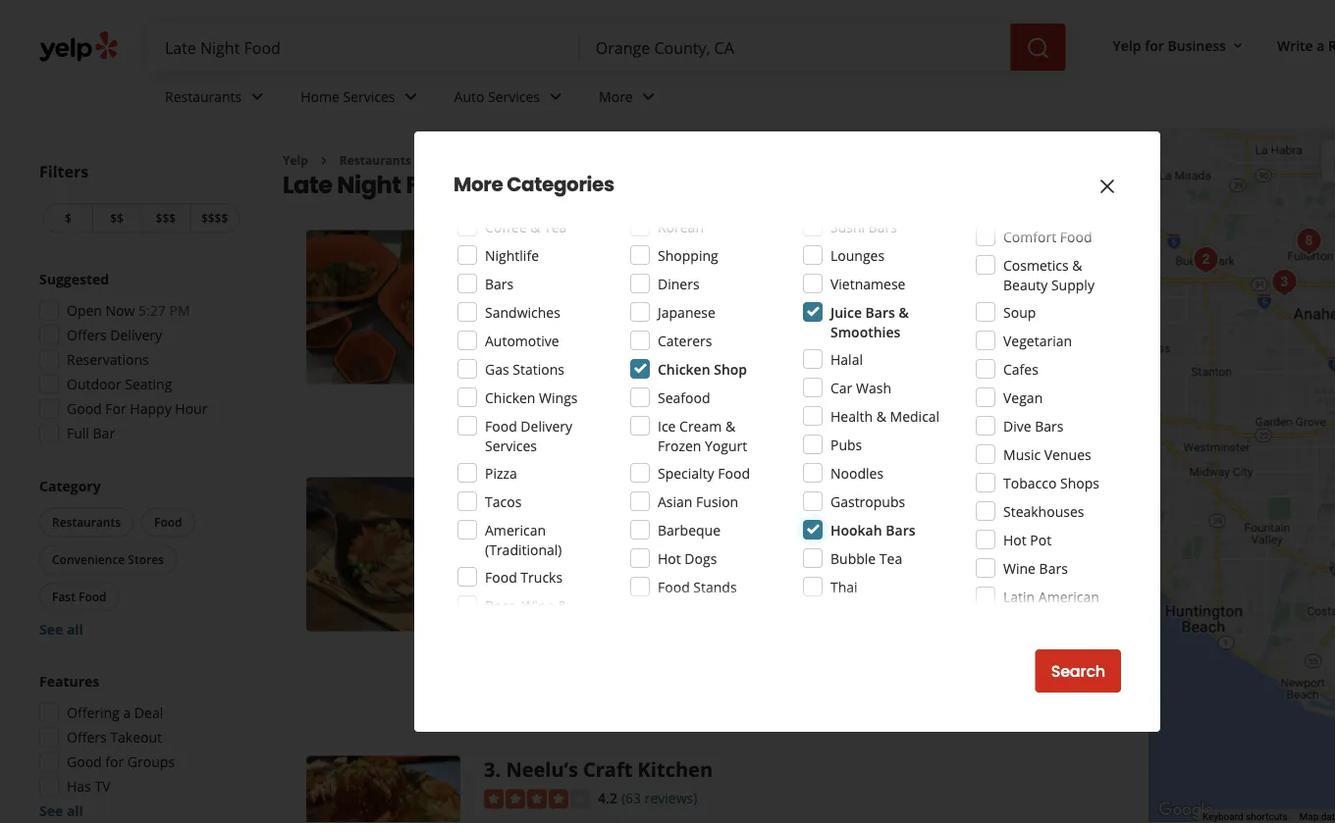 Task type: vqa. For each thing, say whether or not it's contained in the screenshot.
until corresponding to Misoolkwan
yes



Task type: describe. For each thing, give the bounding box(es) containing it.
pubs inside the more categories dialog
[[831, 436, 863, 454]]

hot for ice cream & frozen yogurt
[[658, 549, 681, 568]]

sushi
[[831, 218, 865, 236]]

(63 reviews)
[[622, 789, 698, 808]]

outdoor seating
[[504, 409, 597, 425]]

offers for offers takeout
[[67, 729, 107, 747]]

come
[[533, 351, 568, 370]]

home
[[301, 87, 340, 106]]

reviews) for craft
[[645, 789, 698, 808]]

group containing category
[[35, 477, 244, 640]]

menu.
[[910, 630, 951, 649]]

gas stations
[[485, 360, 565, 379]]

dat
[[1322, 812, 1336, 824]]

has
[[67, 778, 91, 796]]

good for good for groups
[[67, 753, 102, 772]]

am
[[518, 630, 539, 649]]

noodles inside the more categories dialog
[[831, 464, 884, 483]]

1
[[484, 230, 496, 257]]

supply
[[1052, 275, 1095, 294]]

stations
[[513, 360, 565, 379]]

1 horizontal spatial wine
[[1004, 559, 1036, 578]]

for for business
[[1145, 36, 1165, 54]]

of
[[682, 630, 695, 649]]

(929 reviews)
[[622, 510, 706, 529]]

0 horizontal spatial the
[[590, 351, 611, 370]]

nightlife
[[485, 246, 539, 265]]

close image
[[1096, 175, 1120, 198]]

write
[[1278, 36, 1314, 54]]

juice
[[831, 303, 862, 322]]

search button
[[1036, 650, 1122, 693]]

shortcuts
[[1246, 812, 1288, 824]]

previous image for 2
[[314, 543, 338, 567]]

fast food
[[52, 589, 107, 605]]

pubs link
[[542, 540, 579, 560]]

& right coffee
[[530, 218, 541, 236]]

1 horizontal spatial the
[[611, 630, 632, 649]]

(65
[[622, 263, 641, 281]]

(65 reviews) link
[[622, 261, 698, 282]]

24 chevron down v2 image for more
[[637, 85, 661, 108]]

see all for features
[[39, 802, 83, 821]]

1 horizontal spatial late
[[715, 351, 738, 370]]

& down the wash
[[877, 407, 887, 426]]

good for happy hour
[[67, 400, 208, 418]]

american inside american (traditional)
[[485, 521, 546, 540]]

chicken for chicken shop
[[658, 360, 711, 379]]

bars for hookah bars
[[886, 521, 916, 540]]

(traditional)
[[485, 541, 562, 559]]

plus
[[955, 630, 982, 649]]

4.6 star rating image
[[484, 511, 590, 531]]

music venues
[[1004, 445, 1092, 464]]

1 horizontal spatial misoolkwan oc image
[[1187, 241, 1226, 280]]

good..."
[[506, 371, 554, 389]]

coffee
[[485, 218, 527, 236]]

health
[[831, 407, 873, 426]]

4.2 star rating image
[[484, 790, 590, 810]]

24 chevron down v2 image for home services
[[399, 85, 423, 108]]

2
[[484, 478, 496, 505]]

food up the stores
[[154, 515, 182, 531]]

open
[[1041, 630, 1076, 649]]

group containing features
[[33, 672, 244, 822]]

chinese
[[488, 294, 535, 310]]

bars for juice bars & smoothies
[[866, 303, 896, 322]]

in
[[596, 630, 608, 649]]

for for late
[[543, 599, 561, 617]]

kitchen
[[638, 757, 713, 784]]

orange
[[468, 168, 557, 201]]

wine bars
[[1004, 559, 1068, 578]]

categories
[[507, 171, 615, 198]]

16 chevron right v2 image
[[316, 153, 332, 169]]

until for zhangliang
[[525, 324, 553, 342]]

zhangliang malatang - irvine image
[[306, 230, 461, 385]]

home services link
[[285, 71, 439, 128]]

16 info v2 image
[[1094, 180, 1110, 196]]

food left burgers
[[406, 168, 463, 201]]

car wash
[[831, 379, 892, 397]]

keyboard shortcuts
[[1203, 812, 1288, 824]]

more categories dialog
[[0, 0, 1336, 824]]

(65 reviews)
[[622, 263, 698, 281]]

2 good from the left
[[883, 351, 916, 370]]

see all for category
[[39, 621, 83, 639]]

they
[[985, 630, 1013, 649]]

full bar
[[67, 424, 115, 443]]

food up beer,
[[485, 568, 517, 587]]

2 night from the left
[[950, 351, 986, 370]]

all for features
[[67, 802, 83, 821]]

noodles link
[[606, 293, 662, 312]]

offering
[[67, 704, 120, 723]]

more for more
[[599, 87, 633, 106]]

late inside open late
[[506, 650, 532, 668]]

midnight
[[557, 571, 614, 590]]

24 chevron down v2 image
[[544, 85, 568, 108]]

previous image for 1
[[314, 296, 338, 319]]

food right fast
[[79, 589, 107, 605]]

map
[[1300, 812, 1319, 824]]

chicken wings
[[485, 388, 578, 407]]

0 vertical spatial restaurants link
[[149, 71, 285, 128]]

food
[[989, 351, 1020, 370]]

auto services link
[[439, 71, 583, 128]]

cafes
[[1004, 360, 1039, 379]]

services for auto services
[[488, 87, 540, 106]]

delivery for offers delivery
[[110, 326, 162, 345]]

soup
[[1004, 303, 1036, 322]]

r
[[1329, 36, 1336, 54]]

more link
[[558, 371, 594, 389]]

pubs inside "button"
[[546, 542, 575, 558]]

yelp for yelp for business
[[1113, 36, 1142, 54]]

halal
[[831, 350, 863, 369]]

services inside "food delivery services"
[[485, 437, 537, 455]]

bars for sushi bars
[[869, 218, 898, 236]]

16 chevron down v2 image
[[1231, 38, 1246, 54]]

frozen
[[658, 437, 702, 455]]

comforting
[[699, 630, 769, 649]]

search image
[[1027, 36, 1050, 60]]

24 chevron down v2 image for restaurants
[[246, 85, 269, 108]]

see for features
[[39, 802, 63, 821]]

until for misoolkwan
[[525, 571, 553, 590]]

fast
[[52, 589, 76, 605]]

smoothies
[[831, 323, 901, 341]]

diners
[[658, 275, 700, 293]]

"i
[[506, 630, 515, 649]]

reservations
[[67, 351, 149, 369]]

open until midnight
[[484, 571, 614, 590]]

5:27
[[139, 302, 166, 320]]

outdoor for outdoor seating
[[504, 409, 552, 425]]

korean link
[[484, 540, 534, 560]]

good for good for happy hour
[[67, 400, 102, 418]]

0 vertical spatial late
[[283, 168, 333, 201]]

open for 2
[[484, 571, 521, 590]]

see all button for features
[[39, 802, 83, 821]]

4.3 star rating image
[[484, 263, 590, 283]]

see all button for category
[[39, 621, 83, 639]]

misoolkwan oc link
[[506, 478, 658, 505]]

. for 3
[[496, 757, 501, 784]]

yelp for business
[[1113, 36, 1227, 54]]

outdoor for outdoor seating
[[67, 375, 121, 394]]

tobacco
[[1004, 474, 1057, 493]]

1 vertical spatial night
[[596, 599, 630, 617]]

groups
[[128, 753, 175, 772]]

16 speech v2 image
[[484, 353, 500, 369]]

comfort
[[1004, 227, 1057, 246]]

oc
[[630, 478, 658, 505]]

$
[[65, 210, 71, 226]]

suggested
[[39, 270, 109, 289]]

food button
[[141, 508, 195, 538]]

food right comfort
[[1060, 227, 1093, 246]]

am
[[588, 324, 609, 342]]

1 vertical spatial restaurants
[[340, 152, 411, 168]]

bubble tea
[[831, 549, 903, 568]]

write a r
[[1278, 36, 1336, 54]]

cream
[[680, 417, 722, 436]]

reviews) for malatang
[[645, 263, 698, 281]]

0 horizontal spatial night
[[337, 168, 401, 201]]

business categories element
[[149, 71, 1336, 128]]

1 vertical spatial late
[[565, 599, 592, 617]]

coffee & tea
[[485, 218, 567, 236]]

bars for dive bars
[[1035, 417, 1064, 436]]

wine inside beer, wine & spirits
[[522, 597, 554, 615]]

0 vertical spatial all
[[572, 351, 586, 370]]

deal
[[134, 704, 163, 723]]



Task type: locate. For each thing, give the bounding box(es) containing it.
(929 reviews) link
[[622, 508, 706, 529]]

1 vertical spatial a
[[123, 704, 131, 723]]

delivery inside "food delivery services"
[[521, 417, 573, 436]]

seafood
[[658, 388, 711, 407]]

see for category
[[39, 621, 63, 639]]

all down has
[[67, 802, 83, 821]]

1 slideshow element from the top
[[306, 230, 461, 385]]

2 vertical spatial open
[[484, 571, 521, 590]]

2 horizontal spatial restaurants
[[340, 152, 411, 168]]

hot pot up wine bars
[[1004, 531, 1052, 549]]

previous image
[[314, 296, 338, 319], [314, 543, 338, 567]]

night left food
[[950, 351, 986, 370]]

see all button down fast
[[39, 621, 83, 639]]

2 see all button from the top
[[39, 802, 83, 821]]

1 horizontal spatial noodles
[[831, 464, 884, 483]]

korean up the food trucks
[[488, 542, 531, 558]]

for down offers takeout
[[105, 753, 124, 772]]

24 chevron down v2 image left the auto
[[399, 85, 423, 108]]

late down home
[[283, 168, 333, 201]]

0 horizontal spatial wine
[[522, 597, 554, 615]]

1 until from the top
[[525, 324, 553, 342]]

2 . from the top
[[496, 478, 501, 505]]

1 vertical spatial slideshow element
[[306, 478, 461, 632]]

0 vertical spatial see
[[39, 621, 63, 639]]

0 vertical spatial american
[[485, 521, 546, 540]]

if
[[778, 351, 786, 370]]

all up "more"
[[572, 351, 586, 370]]

japanese
[[658, 303, 716, 322]]

pubs down health
[[831, 436, 863, 454]]

slideshow element for 2
[[306, 478, 461, 632]]

0 horizontal spatial noodles
[[610, 294, 658, 310]]

on
[[865, 630, 882, 649]]

0 horizontal spatial a
[[123, 704, 131, 723]]

1 horizontal spatial pot
[[1031, 531, 1052, 549]]

0 horizontal spatial good
[[647, 351, 679, 370]]

open for 1
[[484, 324, 521, 342]]

late down midnight
[[565, 599, 592, 617]]

1 horizontal spatial tea
[[880, 549, 903, 568]]

1 vertical spatial hot pot
[[1004, 531, 1052, 549]]

0 vertical spatial see all
[[39, 621, 83, 639]]

1 vertical spatial pot
[[1031, 531, 1052, 549]]

2 horizontal spatial the
[[886, 630, 907, 649]]

county,
[[561, 168, 654, 201]]

1 offers from the top
[[67, 326, 107, 345]]

a left r
[[1317, 36, 1325, 54]]

comfort food
[[1004, 227, 1093, 246]]

0 vertical spatial until
[[525, 324, 553, 342]]

2 previous image from the top
[[314, 543, 338, 567]]

american up korean button
[[485, 521, 546, 540]]

write a r link
[[1270, 27, 1336, 63]]

0 vertical spatial pot
[[575, 294, 595, 310]]

open inside group
[[67, 302, 102, 320]]

see all button down has
[[39, 802, 83, 821]]

1 vertical spatial tea
[[880, 549, 903, 568]]

outdoor down reservations
[[67, 375, 121, 394]]

24 chevron down v2 image
[[246, 85, 269, 108], [399, 85, 423, 108], [637, 85, 661, 108]]

for for groups
[[105, 753, 124, 772]]

the down the am
[[590, 351, 611, 370]]

1 horizontal spatial good
[[883, 351, 916, 370]]

a for offering
[[123, 704, 131, 723]]

yelp for yelp link
[[283, 152, 308, 168]]

pubs up "open until midnight"
[[546, 542, 575, 558]]

0 vertical spatial outdoor
[[67, 375, 121, 394]]

outdoor inside group
[[67, 375, 121, 394]]

hot up 2:00
[[550, 294, 572, 310]]

food inside "food delivery services"
[[485, 417, 517, 436]]

1 vertical spatial more
[[454, 171, 503, 198]]

bars inside juice bars & smoothies
[[866, 303, 896, 322]]

group containing suggested
[[33, 270, 244, 449]]

open down the suggested
[[67, 302, 102, 320]]

takeout down seafood
[[632, 409, 678, 425]]

noodles down (65
[[610, 294, 658, 310]]

outdoor down chicken wings
[[504, 409, 552, 425]]

hot pot inside button
[[550, 294, 595, 310]]

2 vertical spatial slideshow element
[[306, 757, 461, 824]]

hot left dogs
[[658, 549, 681, 568]]

1 horizontal spatial yelp
[[1113, 36, 1142, 54]]

0 horizontal spatial delivery
[[110, 326, 162, 345]]

0 vertical spatial see all button
[[39, 621, 83, 639]]

& inside beer, wine & spirits
[[558, 597, 568, 615]]

2 horizontal spatial for
[[1145, 36, 1165, 54]]

3 24 chevron down v2 image from the left
[[637, 85, 661, 108]]

1 . from the top
[[496, 230, 501, 257]]

bars up latin american at bottom right
[[1040, 559, 1068, 578]]

2 see from the top
[[39, 802, 63, 821]]

has tv
[[67, 778, 111, 796]]

zhangliang
[[506, 230, 614, 257]]

services up pizza
[[485, 437, 537, 455]]

takeout inside group
[[110, 729, 162, 747]]

tv
[[95, 778, 111, 796]]

0 vertical spatial offers
[[67, 326, 107, 345]]

pot inside the more categories dialog
[[1031, 531, 1052, 549]]

pot down steakhouses on the bottom right of the page
[[1031, 531, 1052, 549]]

seating
[[125, 375, 172, 394]]

1 24 chevron down v2 image from the left
[[246, 85, 269, 108]]

korean up shopping
[[658, 218, 704, 236]]

neelu's craft kitchen link
[[506, 757, 713, 784]]

automotive
[[485, 331, 559, 350]]

2 vertical spatial restaurants
[[52, 515, 121, 531]]

delivery down wings
[[521, 417, 573, 436]]

more categories
[[454, 171, 615, 198]]

1 vertical spatial until
[[525, 571, 553, 590]]

2 offers from the top
[[67, 729, 107, 747]]

1 horizontal spatial a
[[1317, 36, 1325, 54]]

1 vertical spatial see all
[[39, 802, 83, 821]]

0 vertical spatial open
[[67, 302, 102, 320]]

None search field
[[149, 24, 1070, 71]]

& up smoothies
[[899, 303, 909, 322]]

1 horizontal spatial restaurants link
[[340, 152, 411, 168]]

0 vertical spatial noodles
[[610, 294, 658, 310]]

hot inside button
[[550, 294, 572, 310]]

noodles inside noodles button
[[610, 294, 658, 310]]

until down (traditional) on the bottom left
[[525, 571, 553, 590]]

good up full
[[67, 400, 102, 418]]

1 horizontal spatial for
[[543, 599, 561, 617]]

1 horizontal spatial restaurants
[[165, 87, 242, 106]]

map region
[[1024, 5, 1336, 824]]

more inside the 'business categories' "element"
[[599, 87, 633, 106]]

user actions element
[[1098, 27, 1336, 67]]

for down "open until midnight"
[[543, 599, 561, 617]]

for inside "button"
[[1145, 36, 1165, 54]]

for inside group
[[105, 753, 124, 772]]

hot pot
[[550, 294, 595, 310], [1004, 531, 1052, 549]]

bars right sushi
[[869, 218, 898, 236]]

shopping
[[658, 246, 719, 265]]

services left 24 chevron down v2 image on the left of page
[[488, 87, 540, 106]]

see all down fast
[[39, 621, 83, 639]]

(929
[[622, 510, 649, 529]]

2 until from the top
[[525, 571, 553, 590]]

4.2
[[598, 789, 618, 808]]

late
[[715, 351, 738, 370], [919, 351, 946, 370], [506, 650, 532, 668]]

2 slideshow element from the top
[[306, 478, 461, 632]]

0 vertical spatial restaurants
[[165, 87, 242, 106]]

. up 4.6 star rating image
[[496, 478, 501, 505]]

all
[[572, 351, 586, 370], [67, 621, 83, 639], [67, 802, 83, 821]]

tea down the hookah bars
[[880, 549, 903, 568]]

2 vertical spatial for
[[105, 753, 124, 772]]

korean inside button
[[488, 542, 531, 558]]

open up beer,
[[484, 571, 521, 590]]

convenience stores
[[52, 552, 164, 568]]

music
[[1004, 445, 1041, 464]]

& inside ice cream & frozen yogurt
[[726, 417, 736, 436]]

hot for dive bars
[[1004, 531, 1027, 549]]

& inside juice bars & smoothies
[[899, 303, 909, 322]]

hookah bars
[[831, 521, 916, 540]]

for left the business at the top of page
[[1145, 36, 1165, 54]]

bars up smoothies
[[866, 303, 896, 322]]

1 horizontal spatial hot pot
[[1004, 531, 1052, 549]]

stands
[[694, 578, 737, 597]]

1 vertical spatial american
[[1039, 588, 1100, 606]]

a left the deal
[[123, 704, 131, 723]]

american up open
[[1039, 588, 1100, 606]]

0 vertical spatial group
[[33, 270, 244, 449]]

lounges
[[831, 246, 885, 265]]

full
[[67, 424, 89, 443]]

all down fast food button
[[67, 621, 83, 639]]

1 horizontal spatial takeout
[[632, 409, 678, 425]]

chicken up 16 checkmark v2 image
[[485, 388, 536, 407]]

fusion
[[696, 493, 739, 511]]

until down sandwiches
[[525, 324, 553, 342]]

see all
[[39, 621, 83, 639], [39, 802, 83, 821]]

. left neelu's
[[496, 757, 501, 784]]

american
[[485, 521, 546, 540], [1039, 588, 1100, 606]]

0 horizontal spatial american
[[485, 521, 546, 540]]

good up has tv
[[67, 753, 102, 772]]

chicken for chicken wings
[[485, 388, 536, 407]]

pot up the am
[[575, 294, 595, 310]]

offers down offering
[[67, 729, 107, 747]]

see all down has
[[39, 802, 83, 821]]

(63
[[622, 789, 641, 808]]

more for more categories
[[454, 171, 503, 198]]

1 vertical spatial noodles
[[831, 464, 884, 483]]

variety
[[636, 630, 679, 649]]

1 good from the left
[[647, 351, 679, 370]]

16 checkmark v2 image
[[484, 601, 500, 616]]

1 horizontal spatial night
[[596, 599, 630, 617]]

asian fusion
[[658, 493, 739, 511]]

1 see all button from the top
[[39, 621, 83, 639]]

late up medical
[[919, 351, 946, 370]]

24 chevron down v2 image inside more link
[[637, 85, 661, 108]]

1 horizontal spatial hot
[[658, 549, 681, 568]]

good for good for late night
[[504, 599, 539, 617]]

24 chevron down v2 image up ca
[[637, 85, 661, 108]]

restaurants inside "restaurants" button
[[52, 515, 121, 531]]

bars up music venues at the right bottom
[[1035, 417, 1064, 436]]

bars for wine bars
[[1040, 559, 1068, 578]]

16 checkmark v2 image
[[484, 408, 500, 424]]

1 vertical spatial all
[[67, 621, 83, 639]]

good right 16 checkmark v2 icon
[[504, 599, 539, 617]]

24 chevron down v2 image inside home services link
[[399, 85, 423, 108]]

3 . from the top
[[496, 757, 501, 784]]

yelp link
[[283, 152, 308, 168]]

shop
[[714, 360, 747, 379]]

restaurants
[[165, 87, 242, 106], [340, 152, 411, 168], [52, 515, 121, 531]]

cosmetics & beauty supply
[[1004, 256, 1095, 294]]

2 vertical spatial .
[[496, 757, 501, 784]]

good down caterers on the top of the page
[[647, 351, 679, 370]]

0 horizontal spatial restaurants
[[52, 515, 121, 531]]

1 horizontal spatial chicken
[[658, 360, 711, 379]]

1 vertical spatial reviews)
[[653, 510, 706, 529]]

korean inside the more categories dialog
[[658, 218, 704, 236]]

offered
[[815, 630, 862, 649]]

bars down 'gastropubs'
[[886, 521, 916, 540]]

1 vertical spatial takeout
[[110, 729, 162, 747]]

misoolkwan oc image
[[1187, 241, 1226, 280], [306, 478, 461, 632]]

0 horizontal spatial night
[[742, 351, 775, 370]]

0 horizontal spatial tea
[[544, 218, 567, 236]]

1 vertical spatial see all button
[[39, 802, 83, 821]]

beauty
[[1004, 275, 1048, 294]]

noodles up 'gastropubs'
[[831, 464, 884, 483]]

0 horizontal spatial outdoor
[[67, 375, 121, 394]]

offers for offers delivery
[[67, 326, 107, 345]]

open now 5:27 pm
[[67, 302, 190, 320]]

1 vertical spatial group
[[35, 477, 244, 640]]

pm
[[169, 302, 190, 320]]

services right home
[[343, 87, 395, 106]]

delivery down open now 5:27 pm
[[110, 326, 162, 345]]

24 chevron down v2 image left home
[[246, 85, 269, 108]]

wine down "open until midnight"
[[522, 597, 554, 615]]

restaurants inside the 'business categories' "element"
[[165, 87, 242, 106]]

1 horizontal spatial american
[[1039, 588, 1100, 606]]

0 vertical spatial wine
[[1004, 559, 1036, 578]]

chicken up seafood
[[658, 360, 711, 379]]

0 vertical spatial a
[[1317, 36, 1325, 54]]

delivery for food delivery services
[[521, 417, 573, 436]]

wash
[[856, 379, 892, 397]]

1 vertical spatial .
[[496, 478, 501, 505]]

group
[[33, 270, 244, 449], [35, 477, 244, 640], [33, 672, 244, 822]]

1 vertical spatial misoolkwan oc image
[[306, 478, 461, 632]]

trucks
[[521, 568, 563, 587]]

latin
[[1004, 588, 1035, 606]]

google image
[[1154, 798, 1219, 824]]

0 vertical spatial korean
[[658, 218, 704, 236]]

hot pot up 2:00
[[550, 294, 595, 310]]

pizza
[[485, 464, 517, 483]]

0 vertical spatial good
[[67, 400, 102, 418]]

misoolkwan
[[506, 478, 625, 505]]

hot pot button
[[546, 293, 599, 312]]

yogurt
[[705, 437, 748, 455]]

3 slideshow element from the top
[[306, 757, 461, 824]]

0 vertical spatial for
[[1145, 36, 1165, 54]]

cosmetics
[[1004, 256, 1069, 275]]

0 horizontal spatial takeout
[[110, 729, 162, 747]]

craft
[[583, 757, 633, 784]]

delivery inside group
[[110, 326, 162, 345]]

yelp inside "button"
[[1113, 36, 1142, 54]]

wine up latin
[[1004, 559, 1036, 578]]

2 vertical spatial group
[[33, 672, 244, 822]]

1 see all from the top
[[39, 621, 83, 639]]

1 see from the top
[[39, 621, 63, 639]]

night
[[337, 168, 401, 201], [596, 599, 630, 617]]

0 vertical spatial tea
[[544, 218, 567, 236]]

pot inside button
[[575, 294, 595, 310]]

slideshow element for 1
[[306, 230, 461, 385]]

2 vertical spatial good
[[67, 753, 102, 772]]

nice
[[1054, 351, 1081, 370]]

2 24 chevron down v2 image from the left
[[399, 85, 423, 108]]

vegan
[[1004, 388, 1043, 407]]

1 night from the left
[[742, 351, 775, 370]]

night up in
[[596, 599, 630, 617]]

late down "i
[[506, 650, 532, 668]]

offers takeout
[[67, 729, 162, 747]]

night right 16 chevron right v2 "image" at left top
[[337, 168, 401, 201]]

1 previous image from the top
[[314, 296, 338, 319]]

bubble
[[831, 549, 876, 568]]

asian
[[658, 493, 693, 511]]

irvine
[[728, 230, 786, 257]]

& inside cosmetics & beauty supply
[[1073, 256, 1083, 275]]

0 vertical spatial takeout
[[632, 409, 678, 425]]

a for write
[[1317, 36, 1325, 54]]

& up supply
[[1073, 256, 1083, 275]]

0 vertical spatial .
[[496, 230, 501, 257]]

beer,
[[485, 597, 518, 615]]

0 horizontal spatial 24 chevron down v2 image
[[246, 85, 269, 108]]

. down burgers
[[496, 230, 501, 257]]

2 see all from the top
[[39, 802, 83, 821]]

ca
[[659, 168, 694, 201]]

more inside dialog
[[454, 171, 503, 198]]

3
[[484, 757, 496, 784]]

2 horizontal spatial late
[[919, 351, 946, 370]]

the right on
[[886, 630, 907, 649]]

1 vertical spatial delivery
[[521, 417, 573, 436]]

0 vertical spatial previous image
[[314, 296, 338, 319]]

late right spot
[[715, 351, 738, 370]]

1 . zhangliang malatang - irvine
[[484, 230, 786, 257]]

tea down categories
[[544, 218, 567, 236]]

very
[[1024, 351, 1051, 370]]

"i am pleased in the variety of comforting meals offered on the menu. plus they are
[[506, 630, 1041, 649]]

night left if
[[742, 351, 775, 370]]

more up coffee
[[454, 171, 503, 198]]

0 vertical spatial chicken
[[658, 360, 711, 379]]

category
[[39, 477, 101, 496]]

the right in
[[611, 630, 632, 649]]

1 vertical spatial yelp
[[283, 152, 308, 168]]

keyboard
[[1203, 812, 1244, 824]]

& down "open until midnight"
[[558, 597, 568, 615]]

hot up wine bars
[[1004, 531, 1027, 549]]

open down sandwiches
[[484, 324, 521, 342]]

1 vertical spatial open
[[484, 324, 521, 342]]

reviews) for oc
[[653, 510, 706, 529]]

2 horizontal spatial hot
[[1004, 531, 1027, 549]]

offering a deal
[[67, 704, 163, 723]]

& up yogurt
[[726, 417, 736, 436]]

wine
[[1004, 559, 1036, 578], [522, 597, 554, 615]]

slideshow element
[[306, 230, 461, 385], [306, 478, 461, 632], [306, 757, 461, 824]]

takeout down the deal
[[110, 729, 162, 747]]

"we
[[506, 351, 529, 370]]

2 vertical spatial all
[[67, 802, 83, 821]]

all for category
[[67, 621, 83, 639]]

1 horizontal spatial pubs
[[831, 436, 863, 454]]

bars up chinese
[[485, 275, 514, 293]]

good up the wash
[[883, 351, 916, 370]]

a inside group
[[123, 704, 131, 723]]

$$$$
[[201, 210, 228, 226]]

0 horizontal spatial restaurants link
[[149, 71, 285, 128]]

1 vertical spatial wine
[[522, 597, 554, 615]]

hot pot inside the more categories dialog
[[1004, 531, 1052, 549]]

hour
[[175, 400, 208, 418]]

. for 2
[[496, 478, 501, 505]]

seoul eats image
[[1290, 222, 1329, 261]]

offers up reservations
[[67, 326, 107, 345]]

more
[[558, 371, 594, 389]]

0 horizontal spatial pubs
[[546, 542, 575, 558]]

0 vertical spatial reviews)
[[645, 263, 698, 281]]

food down "hot dogs"
[[658, 578, 690, 597]]

yelp left 16 chevron right v2 "image" at left top
[[283, 152, 308, 168]]

1 vertical spatial outdoor
[[504, 409, 552, 425]]

tacos
[[485, 493, 522, 511]]

yelp left the business at the top of page
[[1113, 36, 1142, 54]]

. for 1
[[496, 230, 501, 257]]

search
[[1052, 661, 1106, 683]]

more right 24 chevron down v2 image on the left of page
[[599, 87, 633, 106]]

food down yogurt
[[718, 464, 750, 483]]

1 vertical spatial restaurants link
[[340, 152, 411, 168]]

-
[[717, 230, 723, 257]]

$$$$ button
[[190, 203, 240, 233]]

food down chicken wings
[[485, 417, 517, 436]]

gas
[[485, 360, 509, 379]]

0 horizontal spatial misoolkwan oc image
[[306, 478, 461, 632]]

1 horizontal spatial late
[[565, 599, 592, 617]]

services for home services
[[343, 87, 395, 106]]

0 horizontal spatial pot
[[575, 294, 595, 310]]

neelu's craft kitchen image
[[1265, 263, 1305, 302]]



